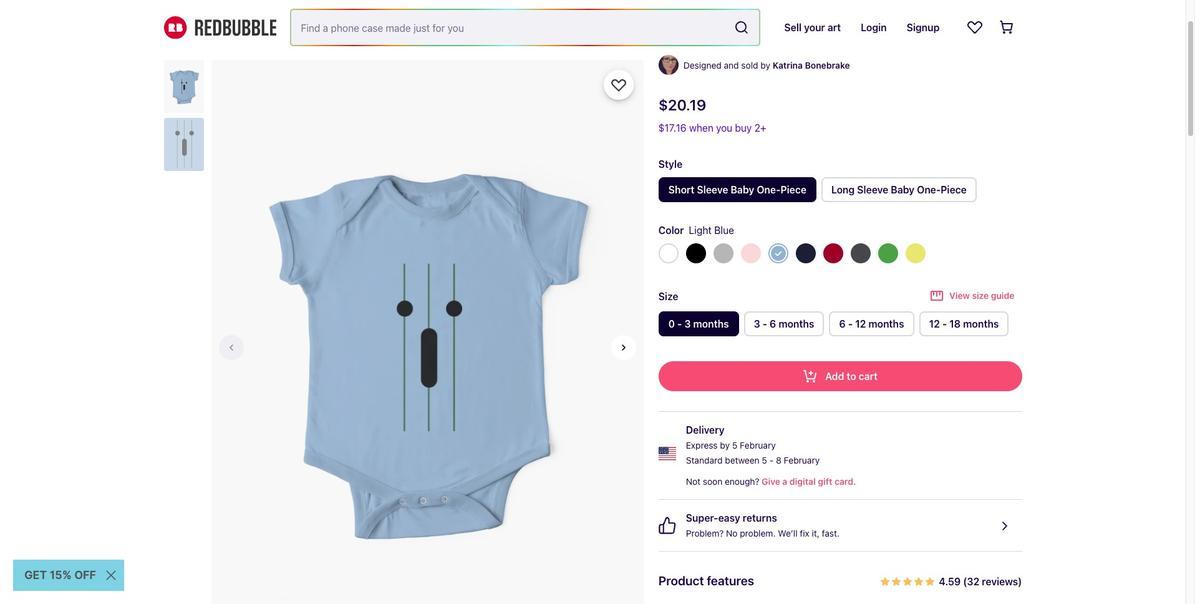 Task type: locate. For each thing, give the bounding box(es) containing it.
white, color element
[[659, 243, 679, 263]]

fix
[[800, 528, 810, 539]]

1 horizontal spatial 5
[[762, 455, 768, 466]]

designed and sold by katrina bonebrake
[[684, 60, 850, 71]]

1000
[[659, 36, 688, 50]]

size
[[659, 291, 679, 302]]

1 vertical spatial by
[[720, 440, 730, 451]]

by up between
[[720, 440, 730, 451]]

-
[[770, 455, 774, 466]]

None radio
[[822, 177, 977, 202], [744, 311, 825, 336], [830, 311, 915, 336], [822, 177, 977, 202], [744, 311, 825, 336], [830, 311, 915, 336]]

piece
[[802, 36, 833, 50]]

by right sold
[[761, 60, 771, 71]]

and
[[724, 60, 739, 71]]

(32
[[964, 576, 980, 587]]

express
[[686, 440, 718, 451]]

0 horizontal spatial by
[[720, 440, 730, 451]]

no
[[726, 528, 738, 539]]

february up -
[[740, 440, 776, 451]]

1 horizontal spatial by
[[761, 60, 771, 71]]

easy
[[719, 512, 741, 524]]

when
[[689, 122, 714, 134]]

buy
[[735, 122, 752, 134]]

soon
[[703, 476, 723, 487]]

by
[[761, 60, 771, 71], [720, 440, 730, 451]]

8
[[776, 455, 782, 466]]

2+
[[755, 122, 767, 134]]

product
[[659, 574, 704, 588]]

0 vertical spatial by
[[761, 60, 771, 71]]

0 vertical spatial 5
[[733, 440, 738, 451]]

None radio
[[659, 177, 817, 202], [659, 311, 739, 336], [920, 311, 1009, 336], [659, 177, 817, 202], [659, 311, 739, 336], [920, 311, 1009, 336]]

by inside delivery express by 5 february standard between 5 - 8 february
[[720, 440, 730, 451]]

fast.
[[822, 528, 840, 539]]

problem.
[[740, 528, 776, 539]]

february
[[740, 440, 776, 451], [784, 455, 820, 466]]

None field
[[291, 10, 760, 45]]

blue
[[715, 225, 734, 236]]

february up "digital"
[[784, 455, 820, 466]]

0 horizontal spatial 5
[[733, 440, 738, 451]]

red, color element
[[824, 243, 844, 263]]

1 vertical spatial 5
[[762, 455, 768, 466]]

4.59 (32 reviews) link
[[881, 572, 1023, 590]]

5
[[733, 440, 738, 451], [762, 455, 768, 466]]

light yellow, color element
[[906, 243, 926, 263]]

4.59
[[939, 576, 961, 587]]

5 left -
[[762, 455, 768, 466]]

Search term search field
[[291, 10, 730, 45]]

0 vertical spatial february
[[740, 440, 776, 451]]

5 up between
[[733, 440, 738, 451]]

1 horizontal spatial february
[[784, 455, 820, 466]]



Task type: vqa. For each thing, say whether or not it's contained in the screenshot.
Light Yellow, Color element
yes



Task type: describe. For each thing, give the bounding box(es) containing it.
black, color element
[[686, 243, 706, 263]]

color light blue
[[659, 225, 734, 236]]

redbubble logo image
[[164, 16, 276, 39]]

standard
[[686, 455, 723, 466]]

dark blue, color element
[[796, 243, 816, 263]]

sold
[[742, 60, 759, 71]]

needles
[[691, 36, 738, 50]]

heather grey, color element
[[714, 243, 734, 263]]

katrina bonebrake link
[[773, 58, 850, 73]]

light pink, color element
[[741, 243, 761, 263]]

give
[[762, 476, 781, 487]]

super-
[[686, 512, 719, 524]]

style
[[659, 159, 683, 170]]

$17.16 when you buy 2+
[[659, 122, 767, 134]]

a
[[783, 476, 788, 487]]

designed
[[684, 60, 722, 71]]

delivery
[[686, 424, 725, 436]]

card.
[[835, 476, 857, 487]]

one-
[[773, 36, 802, 50]]

it,
[[812, 528, 820, 539]]

katrina
[[773, 60, 803, 71]]

problem?
[[686, 528, 724, 539]]

digital
[[790, 476, 816, 487]]

delivery express by 5 february standard between 5 - 8 february
[[686, 424, 820, 466]]

not soon enough? give a digital gift card.
[[686, 476, 857, 487]]

size option group
[[659, 311, 1023, 341]]

style option group
[[659, 177, 1023, 207]]

reviews)
[[982, 576, 1023, 587]]

bonebrake
[[805, 60, 850, 71]]

$20.19
[[659, 96, 707, 114]]

super-easy returns problem? no problem. we'll fix it, fast.
[[686, 512, 840, 539]]

$17.16
[[659, 122, 687, 134]]

product features
[[659, 574, 755, 588]]

1000 needles baby one-piece
[[659, 36, 833, 50]]

color
[[659, 225, 684, 236]]

flag of us image
[[659, 445, 676, 462]]

gift
[[818, 476, 833, 487]]

not
[[686, 476, 701, 487]]

we'll
[[778, 528, 798, 539]]

green, color element
[[879, 243, 898, 263]]

returns
[[743, 512, 777, 524]]

1 vertical spatial february
[[784, 455, 820, 466]]

give a digital gift card. link
[[760, 474, 857, 489]]

between
[[725, 455, 760, 466]]

you
[[716, 122, 733, 134]]

dark grey, color element
[[851, 243, 871, 263]]

light blue, color element
[[769, 243, 789, 263]]

enough?
[[725, 476, 760, 487]]

baby
[[741, 36, 770, 50]]

4.59 (32 reviews)
[[939, 576, 1023, 587]]

features
[[707, 574, 755, 588]]

light
[[689, 225, 712, 236]]

0 horizontal spatial february
[[740, 440, 776, 451]]



